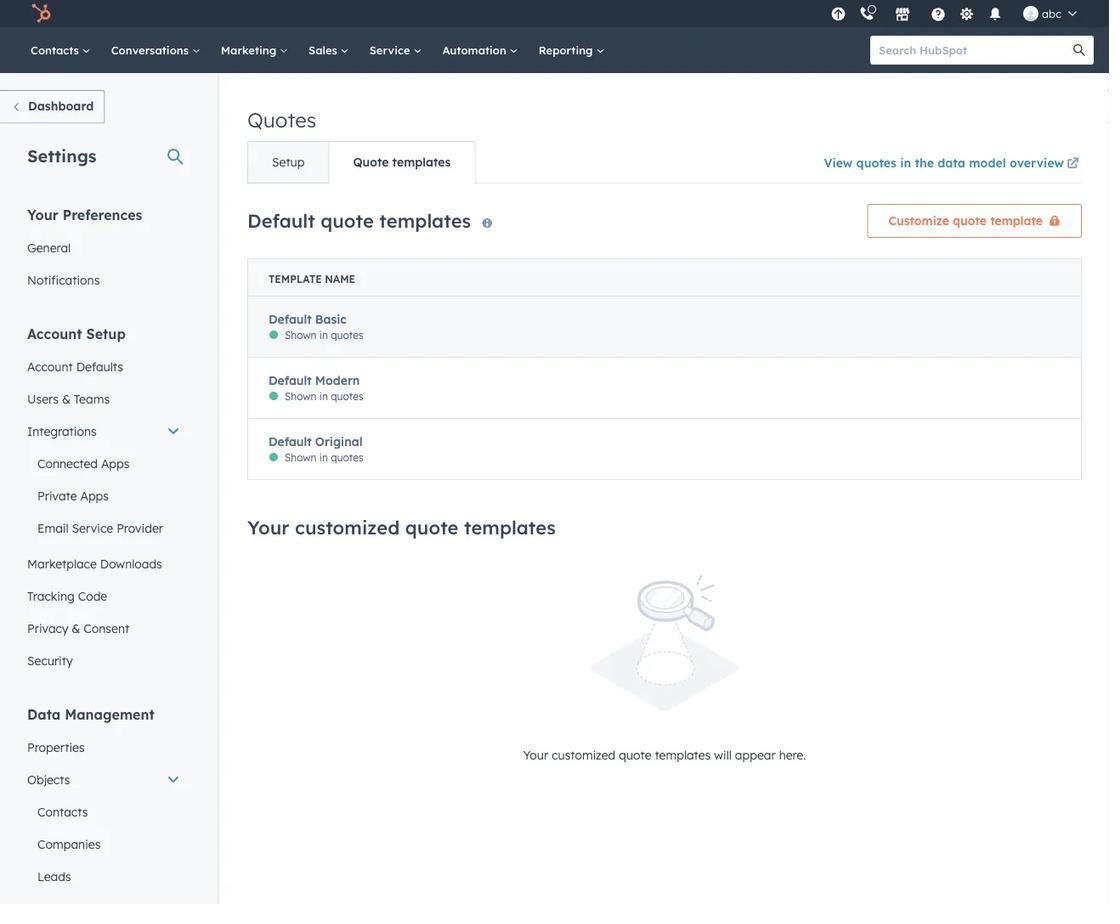 Task type: locate. For each thing, give the bounding box(es) containing it.
quotes right the view
[[857, 155, 897, 170]]

3 shown from the top
[[285, 451, 317, 464]]

link opens in a new window image
[[1067, 154, 1079, 174]]

1 vertical spatial account
[[27, 359, 73, 374]]

1 horizontal spatial your
[[247, 515, 290, 539]]

model
[[969, 155, 1006, 170]]

marketplace
[[27, 556, 97, 571]]

apps down integrations button at top left
[[101, 456, 130, 471]]

1 vertical spatial customized
[[552, 748, 616, 763]]

quotes down basic
[[331, 329, 364, 342]]

the
[[915, 155, 934, 170]]

customized inside alert
[[552, 748, 616, 763]]

account for account setup
[[27, 325, 82, 342]]

defaults
[[76, 359, 123, 374]]

1 horizontal spatial service
[[370, 43, 414, 57]]

notifications
[[27, 272, 100, 287]]

1 horizontal spatial setup
[[272, 155, 305, 170]]

shown in quotes down basic
[[285, 329, 364, 342]]

integrations button
[[17, 415, 190, 448]]

default for default original
[[269, 434, 312, 449]]

2 vertical spatial shown
[[285, 451, 317, 464]]

1 vertical spatial your
[[247, 515, 290, 539]]

quotes
[[857, 155, 897, 170], [331, 329, 364, 342], [331, 390, 364, 403], [331, 451, 364, 464]]

provider
[[117, 521, 163, 536]]

account up users
[[27, 359, 73, 374]]

0 horizontal spatial setup
[[86, 325, 126, 342]]

setup inside setup link
[[272, 155, 305, 170]]

0 vertical spatial contacts
[[31, 43, 82, 57]]

shown in quotes for modern
[[285, 390, 364, 403]]

contacts link up companies
[[17, 796, 190, 828]]

1 vertical spatial setup
[[86, 325, 126, 342]]

in down default modern
[[319, 390, 328, 403]]

search button
[[1065, 36, 1094, 65]]

your
[[27, 206, 58, 223], [247, 515, 290, 539], [523, 748, 549, 763]]

your for your preferences
[[27, 206, 58, 223]]

setup down quotes
[[272, 155, 305, 170]]

service down private apps link
[[72, 521, 113, 536]]

contacts
[[31, 43, 82, 57], [37, 805, 88, 820]]

1 horizontal spatial &
[[72, 621, 80, 636]]

data
[[938, 155, 966, 170]]

shown down default basic
[[285, 329, 317, 342]]

1 horizontal spatial customized
[[552, 748, 616, 763]]

1 shown from the top
[[285, 329, 317, 342]]

account
[[27, 325, 82, 342], [27, 359, 73, 374]]

view
[[824, 155, 853, 170]]

consent
[[84, 621, 129, 636]]

0 vertical spatial shown in quotes
[[285, 329, 364, 342]]

2 shown from the top
[[285, 390, 317, 403]]

hubspot link
[[20, 3, 64, 24]]

2 vertical spatial your
[[523, 748, 549, 763]]

calling icon button
[[853, 2, 882, 25]]

here.
[[779, 748, 806, 763]]

&
[[62, 391, 71, 406], [72, 621, 80, 636]]

your customized quote templates will appear here. alert
[[247, 576, 1082, 766]]

email service provider link
[[17, 512, 190, 545]]

marketing
[[221, 43, 280, 57]]

shown for modern
[[285, 390, 317, 403]]

default original
[[269, 434, 363, 449]]

quotes down modern
[[331, 390, 364, 403]]

1 vertical spatial shown
[[285, 390, 317, 403]]

0 vertical spatial account
[[27, 325, 82, 342]]

search image
[[1074, 44, 1086, 56]]

1 shown in quotes from the top
[[285, 329, 364, 342]]

default for default modern
[[269, 373, 312, 388]]

customize quote template
[[889, 213, 1043, 228]]

companies link
[[17, 828, 190, 861]]

1 vertical spatial contacts
[[37, 805, 88, 820]]

account up the 'account defaults'
[[27, 325, 82, 342]]

reporting
[[539, 43, 596, 57]]

0 vertical spatial shown
[[285, 329, 317, 342]]

in down basic
[[319, 329, 328, 342]]

dashboard link
[[0, 90, 105, 124]]

& right users
[[62, 391, 71, 406]]

service
[[370, 43, 414, 57], [72, 521, 113, 536]]

0 vertical spatial &
[[62, 391, 71, 406]]

properties link
[[17, 732, 190, 764]]

3 shown in quotes from the top
[[285, 451, 364, 464]]

default quote templates
[[247, 208, 471, 232]]

0 vertical spatial contacts link
[[20, 27, 101, 73]]

service link
[[359, 27, 432, 73]]

settings link
[[956, 5, 978, 23]]

apps for private apps
[[80, 488, 109, 503]]

default left the 'original'
[[269, 434, 312, 449]]

general link
[[17, 232, 190, 264]]

1 vertical spatial &
[[72, 621, 80, 636]]

1 vertical spatial apps
[[80, 488, 109, 503]]

shown
[[285, 329, 317, 342], [285, 390, 317, 403], [285, 451, 317, 464]]

default left modern
[[269, 373, 312, 388]]

in
[[900, 155, 911, 170], [319, 329, 328, 342], [319, 390, 328, 403], [319, 451, 328, 464]]

shown in quotes down default modern
[[285, 390, 364, 403]]

setup
[[272, 155, 305, 170], [86, 325, 126, 342]]

your preferences
[[27, 206, 142, 223]]

management
[[65, 706, 155, 723]]

2 horizontal spatial your
[[523, 748, 549, 763]]

shown in quotes
[[285, 329, 364, 342], [285, 390, 364, 403], [285, 451, 364, 464]]

1 vertical spatial service
[[72, 521, 113, 536]]

marketplace downloads
[[27, 556, 162, 571]]

connected
[[37, 456, 98, 471]]

contacts inside data management element
[[37, 805, 88, 820]]

1 vertical spatial contacts link
[[17, 796, 190, 828]]

email service provider
[[37, 521, 163, 536]]

default for default basic
[[269, 312, 312, 326]]

shown for basic
[[285, 329, 317, 342]]

in for basic
[[319, 329, 328, 342]]

contacts up companies
[[37, 805, 88, 820]]

marketplaces image
[[895, 8, 911, 23]]

0 horizontal spatial customized
[[295, 515, 400, 539]]

shown in quotes down default original
[[285, 451, 364, 464]]

marketing link
[[211, 27, 298, 73]]

customized
[[295, 515, 400, 539], [552, 748, 616, 763]]

preferences
[[63, 206, 142, 223]]

abc menu
[[826, 0, 1089, 27]]

in for original
[[319, 451, 328, 464]]

private apps link
[[17, 480, 190, 512]]

default for default quote templates
[[247, 208, 315, 232]]

0 vertical spatial apps
[[101, 456, 130, 471]]

1 vertical spatial shown in quotes
[[285, 390, 364, 403]]

calling icon image
[[860, 7, 875, 22]]

1 account from the top
[[27, 325, 82, 342]]

contacts down hubspot link
[[31, 43, 82, 57]]

navigation
[[247, 141, 475, 184]]

quote
[[321, 208, 374, 232], [953, 213, 987, 228], [405, 515, 459, 539], [619, 748, 652, 763]]

downloads
[[100, 556, 162, 571]]

will
[[714, 748, 732, 763]]

shown down default original
[[285, 451, 317, 464]]

upgrade image
[[831, 7, 846, 23]]

0 horizontal spatial your
[[27, 206, 58, 223]]

in for modern
[[319, 390, 328, 403]]

contacts link down hubspot link
[[20, 27, 101, 73]]

service right sales link at top
[[370, 43, 414, 57]]

shown down default modern
[[285, 390, 317, 403]]

templates
[[392, 155, 451, 170], [379, 208, 471, 232], [464, 515, 556, 539], [655, 748, 711, 763]]

connected apps
[[37, 456, 130, 471]]

& right privacy
[[72, 621, 80, 636]]

0 vertical spatial setup
[[272, 155, 305, 170]]

contacts link
[[20, 27, 101, 73], [17, 796, 190, 828]]

0 horizontal spatial &
[[62, 391, 71, 406]]

account inside "link"
[[27, 359, 73, 374]]

template name
[[269, 273, 355, 286]]

0 vertical spatial your
[[27, 206, 58, 223]]

quotes down the 'original'
[[331, 451, 364, 464]]

2 vertical spatial shown in quotes
[[285, 451, 364, 464]]

in down default original
[[319, 451, 328, 464]]

quote
[[353, 155, 389, 170]]

quote templates
[[353, 155, 451, 170]]

Search HubSpot search field
[[871, 36, 1079, 65]]

account for account defaults
[[27, 359, 73, 374]]

account setup element
[[17, 324, 190, 677]]

default down setup link
[[247, 208, 315, 232]]

0 vertical spatial customized
[[295, 515, 400, 539]]

customize
[[889, 213, 950, 228]]

2 shown in quotes from the top
[[285, 390, 364, 403]]

your inside alert
[[523, 748, 549, 763]]

quote inside button
[[953, 213, 987, 228]]

abc button
[[1013, 0, 1087, 27]]

in left the
[[900, 155, 911, 170]]

code
[[78, 589, 107, 604]]

apps
[[101, 456, 130, 471], [80, 488, 109, 503]]

contacts link for conversations link
[[20, 27, 101, 73]]

link opens in a new window image
[[1067, 158, 1079, 170]]

users & teams link
[[17, 383, 190, 415]]

apps up the email service provider
[[80, 488, 109, 503]]

default basic
[[269, 312, 347, 326]]

2 account from the top
[[27, 359, 73, 374]]

0 horizontal spatial service
[[72, 521, 113, 536]]

default down template
[[269, 312, 312, 326]]

setup up 'account defaults' "link"
[[86, 325, 126, 342]]



Task type: vqa. For each thing, say whether or not it's contained in the screenshot.
"Take ownership of your website" Button on the bottom of the page
no



Task type: describe. For each thing, give the bounding box(es) containing it.
data management
[[27, 706, 155, 723]]

setup link
[[248, 142, 329, 183]]

privacy
[[27, 621, 68, 636]]

conversations link
[[101, 27, 211, 73]]

quotes for basic
[[331, 329, 364, 342]]

quotes for original
[[331, 451, 364, 464]]

modern
[[315, 373, 360, 388]]

notifications image
[[988, 8, 1003, 23]]

view quotes in the data model overview link
[[824, 144, 1082, 183]]

private
[[37, 488, 77, 503]]

abc
[[1042, 6, 1062, 20]]

& for privacy
[[72, 621, 80, 636]]

view quotes in the data model overview
[[824, 155, 1064, 170]]

marketplaces button
[[885, 0, 921, 27]]

settings
[[27, 145, 97, 166]]

users
[[27, 391, 59, 406]]

your customized quote templates
[[247, 515, 556, 539]]

tracking
[[27, 589, 75, 604]]

privacy & consent link
[[17, 613, 190, 645]]

general
[[27, 240, 71, 255]]

original
[[315, 434, 363, 449]]

users & teams
[[27, 391, 110, 406]]

quote inside alert
[[619, 748, 652, 763]]

leads link
[[17, 861, 190, 893]]

navigation containing setup
[[247, 141, 475, 184]]

leads
[[37, 869, 71, 884]]

customized for your customized quote templates
[[295, 515, 400, 539]]

email
[[37, 521, 69, 536]]

connected apps link
[[17, 448, 190, 480]]

security
[[27, 653, 73, 668]]

conversations
[[111, 43, 192, 57]]

account defaults link
[[17, 351, 190, 383]]

automation link
[[432, 27, 529, 73]]

reporting link
[[529, 27, 615, 73]]

integrations
[[27, 424, 97, 439]]

tracking code
[[27, 589, 107, 604]]

name
[[325, 273, 355, 286]]

sales
[[309, 43, 341, 57]]

quotes for modern
[[331, 390, 364, 403]]

template
[[990, 213, 1043, 228]]

apps for connected apps
[[101, 456, 130, 471]]

quote templates link
[[329, 142, 475, 183]]

data management element
[[17, 705, 190, 905]]

setup inside account setup element
[[86, 325, 126, 342]]

template
[[269, 273, 322, 286]]

teams
[[74, 391, 110, 406]]

overview
[[1010, 155, 1064, 170]]

properties
[[27, 740, 85, 755]]

account setup
[[27, 325, 126, 342]]

data
[[27, 706, 61, 723]]

sales link
[[298, 27, 359, 73]]

shown for original
[[285, 451, 317, 464]]

customized for your customized quote templates will appear here.
[[552, 748, 616, 763]]

automation
[[442, 43, 510, 57]]

default modern
[[269, 373, 360, 388]]

your for your customized quote templates
[[247, 515, 290, 539]]

0 vertical spatial service
[[370, 43, 414, 57]]

settings image
[[959, 7, 975, 23]]

hubspot image
[[31, 3, 51, 24]]

shown in quotes for original
[[285, 451, 364, 464]]

shown in quotes for basic
[[285, 329, 364, 342]]

gary orlando image
[[1024, 6, 1039, 21]]

contacts link for companies 'link'
[[17, 796, 190, 828]]

notifications button
[[981, 0, 1010, 27]]

tracking code link
[[17, 580, 190, 613]]

your customized quote templates will appear here.
[[523, 748, 806, 763]]

& for users
[[62, 391, 71, 406]]

objects
[[27, 772, 70, 787]]

templates inside 'quote templates' link
[[392, 155, 451, 170]]

your preferences element
[[17, 205, 190, 296]]

dashboard
[[28, 99, 94, 113]]

customize quote template button
[[868, 204, 1082, 238]]

basic
[[315, 312, 347, 326]]

privacy & consent
[[27, 621, 129, 636]]

templates inside your customized quote templates will appear here. alert
[[655, 748, 711, 763]]

your for your customized quote templates will appear here.
[[523, 748, 549, 763]]

upgrade link
[[828, 5, 849, 23]]

companies
[[37, 837, 101, 852]]

account defaults
[[27, 359, 123, 374]]

notifications link
[[17, 264, 190, 296]]

marketplace downloads link
[[17, 548, 190, 580]]

quotes
[[247, 107, 316, 133]]

private apps
[[37, 488, 109, 503]]

appear
[[735, 748, 776, 763]]

objects button
[[17, 764, 190, 796]]

help image
[[931, 8, 946, 23]]

security link
[[17, 645, 190, 677]]

service inside account setup element
[[72, 521, 113, 536]]



